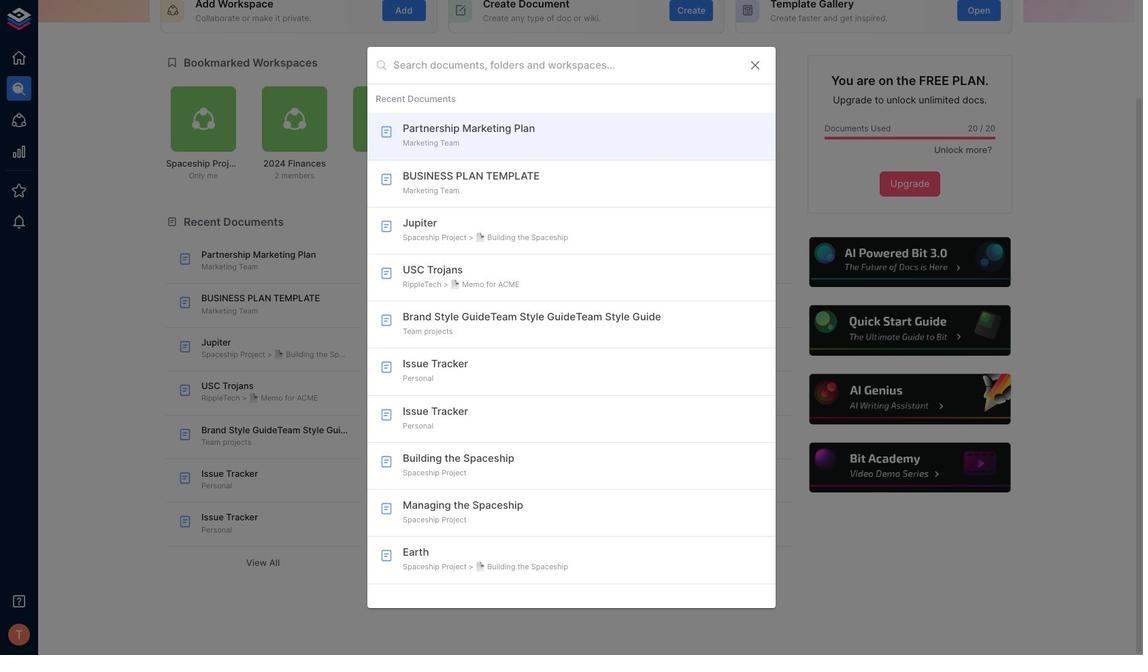 Task type: locate. For each thing, give the bounding box(es) containing it.
help image
[[808, 235, 1012, 289], [808, 304, 1012, 358], [808, 372, 1012, 426], [808, 441, 1012, 495]]

1 help image from the top
[[808, 235, 1012, 289]]

dialog
[[367, 47, 776, 609]]



Task type: describe. For each thing, give the bounding box(es) containing it.
2 help image from the top
[[808, 304, 1012, 358]]

Search documents, folders and workspaces... text field
[[393, 55, 738, 76]]

3 help image from the top
[[808, 372, 1012, 426]]

4 help image from the top
[[808, 441, 1012, 495]]



Task type: vqa. For each thing, say whether or not it's contained in the screenshot.
help image
yes



